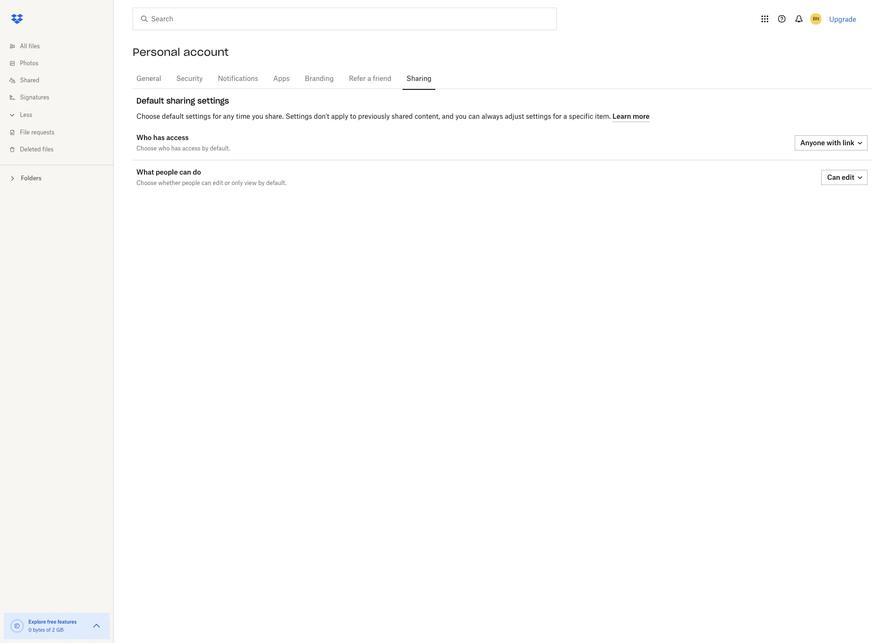 Task type: describe. For each thing, give the bounding box(es) containing it.
list containing all files
[[0, 32, 114, 165]]

more
[[633, 112, 650, 120]]

0 vertical spatial has
[[153, 134, 165, 142]]

free
[[47, 620, 56, 625]]

0 horizontal spatial people
[[156, 168, 178, 176]]

upgrade
[[829, 15, 857, 23]]

anyone
[[801, 139, 825, 147]]

0
[[28, 629, 32, 633]]

less image
[[8, 110, 17, 120]]

default sharing settings
[[136, 96, 229, 106]]

who
[[158, 146, 170, 152]]

refer a friend
[[349, 76, 392, 82]]

do
[[193, 168, 201, 176]]

file
[[20, 130, 30, 136]]

shared
[[20, 78, 39, 83]]

who has access choose who has access by default.
[[136, 134, 230, 152]]

0 vertical spatial access
[[166, 134, 189, 142]]

adjust
[[505, 113, 524, 120]]

settings right adjust
[[526, 113, 551, 120]]

file requests
[[20, 130, 54, 136]]

can edit
[[827, 173, 855, 181]]

what people can do choose whether people can edit or only view by default.
[[136, 168, 287, 186]]

choose inside 'what people can do choose whether people can edit or only view by default.'
[[136, 181, 157, 186]]

less
[[20, 112, 32, 118]]

edit inside popup button
[[842, 173, 855, 181]]

previously
[[358, 113, 390, 120]]

apply
[[331, 113, 348, 120]]

requests
[[31, 130, 54, 136]]

branding tab
[[301, 68, 338, 90]]

time
[[236, 113, 250, 120]]

apps
[[273, 76, 290, 82]]

with
[[827, 139, 841, 147]]

only
[[232, 181, 243, 186]]

anyone with link button
[[795, 136, 868, 151]]

friend
[[373, 76, 392, 82]]

signatures
[[20, 95, 49, 100]]

features
[[58, 620, 77, 625]]

by inside who has access choose who has access by default.
[[202, 146, 208, 152]]

sharing
[[407, 76, 432, 82]]

a inside choose default settings for any time you share. settings don't apply to previously shared content, and you can always adjust settings for a specific item. learn more
[[564, 113, 567, 120]]

all
[[20, 44, 27, 49]]

general
[[136, 76, 161, 82]]

account
[[183, 45, 229, 59]]

who
[[136, 134, 152, 142]]

content,
[[415, 113, 440, 120]]

security tab
[[173, 68, 207, 90]]

don't
[[314, 113, 330, 120]]

apps tab
[[270, 68, 294, 90]]

can edit button
[[822, 170, 868, 185]]

whether
[[158, 181, 180, 186]]

refer
[[349, 76, 366, 82]]

2 for from the left
[[553, 113, 562, 120]]

files for all files
[[29, 44, 40, 49]]

dropbox image
[[8, 9, 27, 28]]

sharing
[[166, 96, 195, 106]]

what
[[136, 168, 154, 176]]

1 vertical spatial access
[[182, 146, 200, 152]]

any
[[223, 113, 234, 120]]

photos
[[20, 61, 38, 66]]

edit inside 'what people can do choose whether people can edit or only view by default.'
[[213, 181, 223, 186]]

files for deleted files
[[42, 147, 54, 153]]

1 you from the left
[[252, 113, 263, 120]]

default. inside 'what people can do choose whether people can edit or only view by default.'
[[266, 181, 287, 186]]

learn
[[613, 112, 631, 120]]

anyone with link
[[801, 139, 855, 147]]

folders button
[[0, 171, 114, 185]]

1 vertical spatial can
[[179, 168, 191, 176]]

gb
[[56, 629, 64, 633]]



Task type: vqa. For each thing, say whether or not it's contained in the screenshot.
Recent
no



Task type: locate. For each thing, give the bounding box(es) containing it.
1 horizontal spatial has
[[171, 146, 181, 152]]

1 horizontal spatial can
[[202, 181, 211, 186]]

1 vertical spatial a
[[564, 113, 567, 120]]

2
[[52, 629, 55, 633]]

1 vertical spatial by
[[258, 181, 265, 186]]

folders
[[21, 175, 41, 182]]

0 vertical spatial a
[[368, 76, 371, 82]]

deleted files link
[[8, 141, 114, 158]]

all files
[[20, 44, 40, 49]]

by inside 'what people can do choose whether people can edit or only view by default.'
[[258, 181, 265, 186]]

1 horizontal spatial files
[[42, 147, 54, 153]]

settings
[[197, 96, 229, 106], [186, 113, 211, 120], [526, 113, 551, 120]]

security
[[176, 76, 203, 82]]

for left "specific"
[[553, 113, 562, 120]]

link
[[843, 139, 855, 147]]

1 vertical spatial has
[[171, 146, 181, 152]]

can
[[469, 113, 480, 120], [179, 168, 191, 176], [202, 181, 211, 186]]

Search text field
[[151, 14, 537, 24]]

settings down default sharing settings
[[186, 113, 211, 120]]

you right and
[[456, 113, 467, 120]]

2 you from the left
[[456, 113, 467, 120]]

bn button
[[809, 11, 824, 27]]

files right deleted
[[42, 147, 54, 153]]

access up do
[[182, 146, 200, 152]]

sharing tab
[[403, 68, 435, 90]]

can left always on the right top of page
[[469, 113, 480, 120]]

upgrade link
[[829, 15, 857, 23]]

0 horizontal spatial files
[[29, 44, 40, 49]]

personal
[[133, 45, 180, 59]]

0 horizontal spatial you
[[252, 113, 263, 120]]

0 vertical spatial can
[[469, 113, 480, 120]]

tab list containing general
[[133, 66, 872, 90]]

by right view
[[258, 181, 265, 186]]

quota usage element
[[9, 619, 25, 634]]

2 choose from the top
[[136, 146, 157, 152]]

refer a friend tab
[[345, 68, 395, 90]]

1 vertical spatial default.
[[266, 181, 287, 186]]

choose inside who has access choose who has access by default.
[[136, 146, 157, 152]]

learn more button
[[613, 111, 650, 122]]

you right time
[[252, 113, 263, 120]]

0 vertical spatial by
[[202, 146, 208, 152]]

notifications
[[218, 76, 258, 82]]

0 horizontal spatial default.
[[210, 146, 230, 152]]

deleted
[[20, 147, 41, 153]]

bytes
[[33, 629, 45, 633]]

1 horizontal spatial by
[[258, 181, 265, 186]]

can inside choose default settings for any time you share. settings don't apply to previously shared content, and you can always adjust settings for a specific item. learn more
[[469, 113, 480, 120]]

a
[[368, 76, 371, 82], [564, 113, 567, 120]]

1 horizontal spatial you
[[456, 113, 467, 120]]

explore
[[28, 620, 46, 625]]

can left do
[[179, 168, 191, 176]]

personal account
[[133, 45, 229, 59]]

people
[[156, 168, 178, 176], [182, 181, 200, 186]]

0 horizontal spatial by
[[202, 146, 208, 152]]

share.
[[265, 113, 284, 120]]

0 horizontal spatial has
[[153, 134, 165, 142]]

specific
[[569, 113, 593, 120]]

1 horizontal spatial default.
[[266, 181, 287, 186]]

1 choose from the top
[[136, 113, 160, 120]]

choose down default
[[136, 113, 160, 120]]

tab list
[[133, 66, 872, 90]]

files right the all
[[29, 44, 40, 49]]

by
[[202, 146, 208, 152], [258, 181, 265, 186]]

2 vertical spatial can
[[202, 181, 211, 186]]

1 for from the left
[[213, 113, 221, 120]]

by up 'what people can do choose whether people can edit or only view by default.'
[[202, 146, 208, 152]]

2 vertical spatial choose
[[136, 181, 157, 186]]

settings for default
[[186, 113, 211, 120]]

default. inside who has access choose who has access by default.
[[210, 146, 230, 152]]

item.
[[595, 113, 611, 120]]

files inside deleted files 'link'
[[42, 147, 54, 153]]

1 horizontal spatial edit
[[842, 173, 855, 181]]

access up who
[[166, 134, 189, 142]]

0 vertical spatial choose
[[136, 113, 160, 120]]

access
[[166, 134, 189, 142], [182, 146, 200, 152]]

0 horizontal spatial edit
[[213, 181, 223, 186]]

can left or at top left
[[202, 181, 211, 186]]

choose default settings for any time you share. settings don't apply to previously shared content, and you can always adjust settings for a specific item. learn more
[[136, 112, 650, 120]]

explore free features 0 bytes of 2 gb
[[28, 620, 77, 633]]

2 horizontal spatial can
[[469, 113, 480, 120]]

settings for sharing
[[197, 96, 229, 106]]

edit left or at top left
[[213, 181, 223, 186]]

people up whether
[[156, 168, 178, 176]]

default.
[[210, 146, 230, 152], [266, 181, 287, 186]]

default
[[136, 96, 164, 106]]

all files link
[[8, 38, 114, 55]]

has right who
[[171, 146, 181, 152]]

settings
[[286, 113, 312, 120]]

for left any
[[213, 113, 221, 120]]

has up who
[[153, 134, 165, 142]]

0 vertical spatial default.
[[210, 146, 230, 152]]

0 horizontal spatial for
[[213, 113, 221, 120]]

files
[[29, 44, 40, 49], [42, 147, 54, 153]]

for
[[213, 113, 221, 120], [553, 113, 562, 120]]

has
[[153, 134, 165, 142], [171, 146, 181, 152]]

people down do
[[182, 181, 200, 186]]

0 vertical spatial files
[[29, 44, 40, 49]]

shared
[[392, 113, 413, 120]]

branding
[[305, 76, 334, 82]]

a inside refer a friend tab
[[368, 76, 371, 82]]

photos link
[[8, 55, 114, 72]]

choose down who
[[136, 146, 157, 152]]

a left "specific"
[[564, 113, 567, 120]]

files inside "all files" "link"
[[29, 44, 40, 49]]

default
[[162, 113, 184, 120]]

notifications tab
[[214, 68, 262, 90]]

0 horizontal spatial can
[[179, 168, 191, 176]]

3 choose from the top
[[136, 181, 157, 186]]

choose inside choose default settings for any time you share. settings don't apply to previously shared content, and you can always adjust settings for a specific item. learn more
[[136, 113, 160, 120]]

choose down what on the top of the page
[[136, 181, 157, 186]]

deleted files
[[20, 147, 54, 153]]

edit right can on the right
[[842, 173, 855, 181]]

general tab
[[133, 68, 165, 90]]

view
[[244, 181, 257, 186]]

always
[[482, 113, 503, 120]]

shared link
[[8, 72, 114, 89]]

file requests link
[[8, 124, 114, 141]]

1 horizontal spatial a
[[564, 113, 567, 120]]

can
[[827, 173, 841, 181]]

choose
[[136, 113, 160, 120], [136, 146, 157, 152], [136, 181, 157, 186]]

and
[[442, 113, 454, 120]]

default. right view
[[266, 181, 287, 186]]

signatures link
[[8, 89, 114, 106]]

settings up any
[[197, 96, 229, 106]]

1 horizontal spatial for
[[553, 113, 562, 120]]

of
[[46, 629, 51, 633]]

0 vertical spatial people
[[156, 168, 178, 176]]

1 horizontal spatial people
[[182, 181, 200, 186]]

list
[[0, 32, 114, 165]]

to
[[350, 113, 356, 120]]

1 vertical spatial people
[[182, 181, 200, 186]]

1 vertical spatial files
[[42, 147, 54, 153]]

0 horizontal spatial a
[[368, 76, 371, 82]]

bn
[[813, 16, 819, 22]]

edit
[[842, 173, 855, 181], [213, 181, 223, 186]]

default. up 'what people can do choose whether people can edit or only view by default.'
[[210, 146, 230, 152]]

1 vertical spatial choose
[[136, 146, 157, 152]]

you
[[252, 113, 263, 120], [456, 113, 467, 120]]

or
[[225, 181, 230, 186]]

a right "refer"
[[368, 76, 371, 82]]



